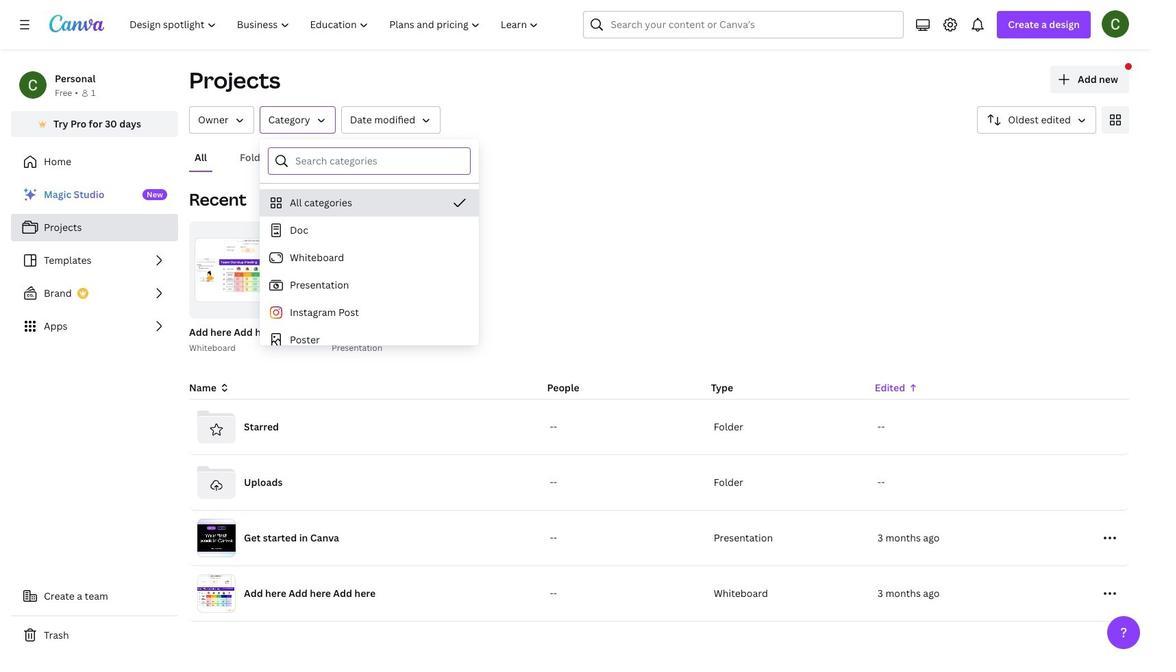 Task type: describe. For each thing, give the bounding box(es) containing it.
Owner button
[[189, 106, 254, 134]]

1 group from the left
[[186, 221, 321, 355]]

Category button
[[259, 106, 336, 134]]

5 option from the top
[[260, 299, 479, 326]]

Search search field
[[611, 12, 877, 38]]

Sort by button
[[978, 106, 1097, 134]]

4 option from the top
[[260, 271, 479, 299]]

6 option from the top
[[260, 326, 479, 354]]

Date modified button
[[341, 106, 441, 134]]

2 option from the top
[[260, 217, 479, 244]]



Task type: vqa. For each thing, say whether or not it's contained in the screenshot.
Jacob Simon icon
no



Task type: locate. For each thing, give the bounding box(es) containing it.
3 option from the top
[[260, 244, 479, 271]]

Search categories search field
[[295, 148, 462, 174]]

None search field
[[584, 11, 904, 38]]

list box
[[260, 189, 479, 628]]

1 option from the top
[[260, 189, 479, 217]]

option
[[260, 189, 479, 217], [260, 217, 479, 244], [260, 244, 479, 271], [260, 271, 479, 299], [260, 299, 479, 326], [260, 326, 479, 354]]

3 group from the left
[[332, 221, 458, 355]]

top level navigation element
[[121, 11, 551, 38]]

2 group from the left
[[189, 221, 315, 319]]

group
[[186, 221, 321, 355], [189, 221, 315, 319], [332, 221, 458, 355]]

christina overa image
[[1102, 10, 1130, 38]]

list
[[11, 181, 178, 340]]



